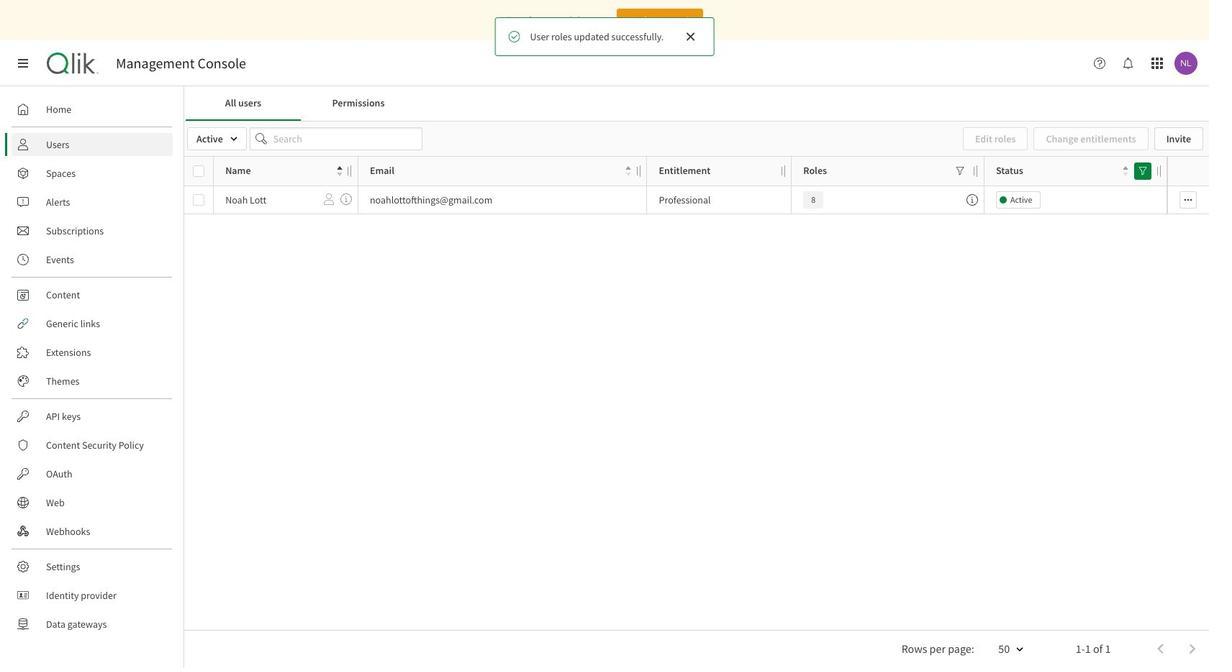 Task type: describe. For each thing, give the bounding box(es) containing it.
close sidebar menu image
[[17, 58, 29, 69]]

Search text field
[[250, 127, 423, 150]]



Task type: vqa. For each thing, say whether or not it's contained in the screenshot.
tab list on the top of the page
yes



Task type: locate. For each thing, give the bounding box(es) containing it.
management console element
[[116, 55, 246, 72]]

noah lott image
[[1175, 52, 1198, 75]]

tab list
[[186, 86, 1208, 121]]

alert
[[495, 17, 715, 56]]

tab panel
[[184, 121, 1210, 669]]

None field
[[187, 127, 247, 150]]

navigation pane element
[[0, 92, 184, 642]]



